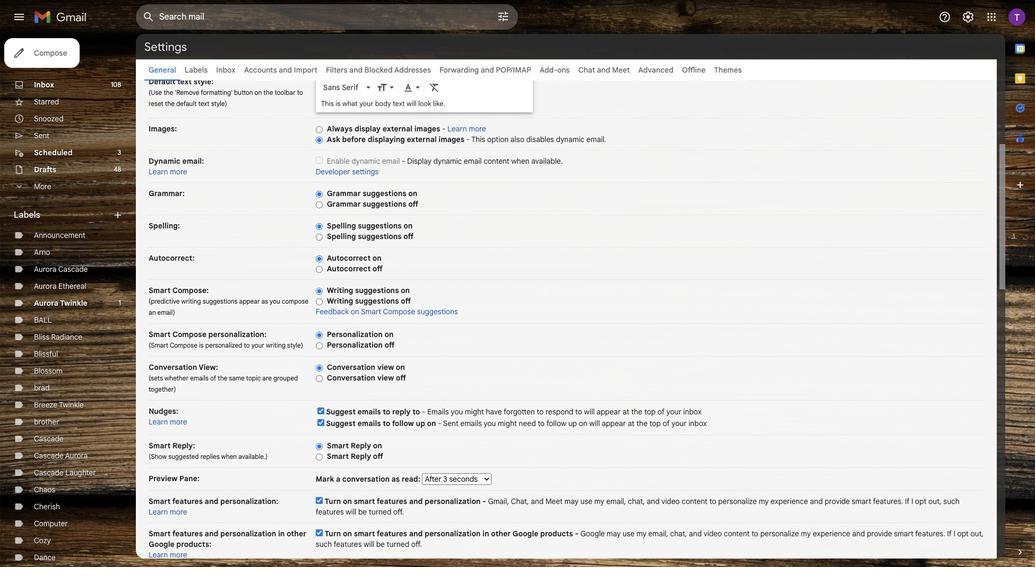 Task type: vqa. For each thing, say whether or not it's contained in the screenshot.
off for Grammar suggestions on
yes



Task type: describe. For each thing, give the bounding box(es) containing it.
suggestions for grammar suggestions on
[[363, 189, 406, 199]]

like.
[[433, 99, 445, 108]]

writing inside smart compose: (predictive writing suggestions appear as you compose an email)
[[181, 298, 201, 306]]

2 email from the left
[[464, 157, 482, 166]]

advanced link
[[638, 65, 674, 75]]

bliss
[[34, 333, 49, 342]]

drafts
[[34, 165, 56, 175]]

off for writing suggestions on
[[401, 297, 411, 306]]

1 vertical spatial of
[[657, 408, 664, 417]]

cascade for cascade laughter
[[34, 469, 64, 478]]

dynamic email: learn more
[[149, 157, 204, 177]]

chat, inside gmail, chat, and meet may use my email, chat, and video content to personalize my experience and provide smart features. if i opt out, such features will be turned off.
[[628, 497, 645, 507]]

look
[[418, 99, 431, 108]]

brother link
[[34, 418, 59, 427]]

i inside 'google may use my email, chat, and video content to personalize my experience and provide smart features. if i opt out, such features will be turned off.'
[[953, 530, 955, 539]]

your inside smart compose personalization: (smart compose is personalized to your writing style)
[[251, 342, 264, 350]]

cherish
[[34, 503, 60, 512]]

add-ons
[[540, 65, 570, 75]]

and inside smart features and personalization in other google products: learn more
[[205, 530, 218, 539]]

0 horizontal spatial dynamic
[[352, 157, 380, 166]]

autocorrect for autocorrect on
[[327, 254, 371, 263]]

Grammar suggestions on radio
[[316, 190, 323, 198]]

learn more link for dynamic email:
[[149, 167, 187, 177]]

Smart Reply on radio
[[316, 443, 323, 451]]

learn inside dynamic email: learn more
[[149, 167, 168, 177]]

use inside 'google may use my email, chat, and video content to personalize my experience and provide smart features. if i opt out, such features will be turned off.'
[[623, 530, 635, 539]]

1 horizontal spatial text
[[198, 100, 209, 108]]

ask before displaying external images - this option also disables dynamic email.
[[327, 135, 606, 144]]

turn on smart features and personalization in other google products -
[[325, 530, 580, 539]]

when inside smart reply: (show suggested replies when available.)
[[221, 453, 237, 461]]

smart reply on
[[327, 442, 382, 451]]

content inside gmail, chat, and meet may use my email, chat, and video content to personalize my experience and provide smart features. if i opt out, such features will be turned off.
[[682, 497, 707, 507]]

2 other from the left
[[491, 530, 511, 539]]

if inside 'google may use my email, chat, and video content to personalize my experience and provide smart features. if i opt out, such features will be turned off.'
[[947, 530, 952, 539]]

main menu image
[[13, 11, 25, 23]]

advanced
[[638, 65, 674, 75]]

1 vertical spatial inbox
[[688, 419, 707, 429]]

(predictive
[[149, 298, 180, 306]]

conversation for conversation view on
[[327, 363, 375, 373]]

- left emails
[[422, 408, 425, 417]]

0 vertical spatial inbox link
[[216, 65, 235, 75]]

emails left reply
[[357, 408, 381, 417]]

writing suggestions off
[[327, 297, 411, 306]]

2 horizontal spatial dynamic
[[556, 135, 585, 144]]

learn inside smart features and personalization in other google products: learn more
[[149, 551, 168, 560]]

- left option
[[466, 135, 470, 144]]

google inside 'google may use my email, chat, and video content to personalize my experience and provide smart features. if i opt out, such features will be turned off.'
[[580, 530, 605, 539]]

grouped
[[273, 375, 298, 383]]

0 horizontal spatial might
[[465, 408, 484, 417]]

style) inside smart compose personalization: (smart compose is personalized to your writing style)
[[287, 342, 303, 350]]

video inside 'google may use my email, chat, and video content to personalize my experience and provide smart features. if i opt out, such features will be turned off.'
[[704, 530, 722, 539]]

serif
[[342, 83, 358, 93]]

formatting options toolbar
[[319, 77, 530, 97]]

images:
[[149, 124, 177, 134]]

computer link
[[34, 520, 68, 529]]

1 horizontal spatial might
[[498, 419, 517, 429]]

Smart Reply off radio
[[316, 454, 323, 462]]

always display external images - learn more
[[327, 124, 486, 134]]

scheduled
[[34, 148, 72, 158]]

option
[[487, 135, 509, 144]]

breeze twinkle
[[34, 401, 84, 410]]

1 vertical spatial top
[[649, 419, 661, 429]]

1 vertical spatial at
[[628, 419, 634, 429]]

body
[[375, 99, 391, 108]]

personalized
[[205, 342, 242, 350]]

aurora ethereal link
[[34, 282, 86, 291]]

suggest for suggest emails to follow up on - sent emails you might need to follow up on will appear at the top of your inbox
[[326, 419, 356, 429]]

off. inside 'google may use my email, chat, and video content to personalize my experience and provide smart features. if i opt out, such features will be turned off.'
[[411, 540, 422, 550]]

1 horizontal spatial as
[[391, 475, 400, 485]]

autocorrect:
[[149, 254, 195, 263]]

(show
[[149, 453, 167, 461]]

1 vertical spatial external
[[407, 135, 437, 144]]

ball
[[34, 316, 52, 325]]

1 horizontal spatial google
[[512, 530, 538, 539]]

ball link
[[34, 316, 52, 325]]

to inside default text style: (use the 'remove formatting' button on the toolbar to reset the default text style)
[[297, 89, 303, 97]]

writing for writing suggestions off
[[327, 297, 353, 306]]

an
[[149, 309, 156, 317]]

may inside gmail, chat, and meet may use my email, chat, and video content to personalize my experience and provide smart features. if i opt out, such features will be turned off.
[[564, 497, 579, 507]]

(sets
[[149, 375, 163, 383]]

suggestions for writing suggestions off
[[355, 297, 399, 306]]

labels navigation
[[0, 34, 136, 568]]

of inside conversation view: (sets whether emails of the same topic are grouped together)
[[210, 375, 216, 383]]

cascade for cascade aurora
[[34, 452, 64, 461]]

features. inside 'google may use my email, chat, and video content to personalize my experience and provide smart features. if i opt out, such features will be turned off.'
[[915, 530, 945, 539]]

(smart
[[149, 342, 168, 350]]

suggestions inside smart compose: (predictive writing suggestions appear as you compose an email)
[[203, 298, 237, 306]]

labels link
[[185, 65, 208, 75]]

be inside gmail, chat, and meet may use my email, chat, and video content to personalize my experience and provide smart features. if i opt out, such features will be turned off.
[[358, 508, 367, 518]]

cascade for cascade link
[[34, 435, 64, 444]]

smart compose: (predictive writing suggestions appear as you compose an email)
[[149, 286, 308, 317]]

suggestions for grammar suggestions off
[[363, 200, 406, 209]]

gmail, chat, and meet may use my email, chat, and video content to personalize my experience and provide smart features. if i opt out, such features will be turned off.
[[316, 497, 960, 518]]

search mail image
[[139, 7, 158, 27]]

forwarding and pop/imap
[[440, 65, 531, 75]]

personalize inside 'google may use my email, chat, and video content to personalize my experience and provide smart features. if i opt out, such features will be turned off.'
[[760, 530, 799, 539]]

developer
[[316, 167, 350, 177]]

sent link
[[34, 131, 49, 141]]

labels for labels link
[[185, 65, 208, 75]]

style:
[[194, 77, 214, 87]]

spelling:
[[149, 221, 180, 231]]

off for grammar suggestions on
[[408, 200, 418, 209]]

announcement link
[[34, 231, 85, 240]]

email, inside 'google may use my email, chat, and video content to personalize my experience and provide smart features. if i opt out, such features will be turned off.'
[[648, 530, 668, 539]]

learn more link for nudges:
[[149, 418, 187, 427]]

remove formatting ‪(⌘\)‬ image
[[429, 82, 439, 93]]

general
[[149, 65, 176, 75]]

accounts and import
[[244, 65, 317, 75]]

settings
[[352, 167, 379, 177]]

conversation for conversation view off
[[327, 374, 375, 383]]

autocorrect for autocorrect off
[[327, 264, 371, 274]]

smart for smart features and personalization: learn more
[[149, 497, 171, 507]]

spelling suggestions on
[[327, 221, 413, 231]]

default text style: (use the 'remove formatting' button on the toolbar to reset the default text style)
[[149, 77, 303, 108]]

settings
[[144, 40, 187, 54]]

emails
[[427, 408, 449, 417]]

twinkle for breeze twinkle
[[59, 401, 84, 410]]

aurora twinkle
[[34, 299, 87, 308]]

you for emails
[[451, 408, 463, 417]]

such inside 'google may use my email, chat, and video content to personalize my experience and provide smart features. if i opt out, such features will be turned off.'
[[316, 540, 332, 550]]

aurora for aurora ethereal
[[34, 282, 56, 291]]

to inside smart compose personalization: (smart compose is personalized to your writing style)
[[244, 342, 250, 350]]

personalization: inside smart features and personalization: learn more
[[220, 497, 278, 507]]

forwarding and pop/imap link
[[440, 65, 531, 75]]

- inside enable dynamic email - display dynamic email content when available. developer settings
[[402, 157, 405, 166]]

preview pane:
[[149, 475, 200, 484]]

off down personalization on
[[385, 341, 395, 350]]

nudges: learn more
[[149, 407, 187, 427]]

always
[[327, 124, 353, 134]]

1 up from the left
[[416, 419, 425, 429]]

1 horizontal spatial is
[[336, 99, 341, 108]]

disables
[[526, 135, 554, 144]]

0 vertical spatial images
[[414, 124, 440, 134]]

writing inside smart compose personalization: (smart compose is personalized to your writing style)
[[266, 342, 286, 350]]

Personalization on radio
[[316, 332, 323, 340]]

default
[[176, 100, 197, 108]]

more inside dynamic email: learn more
[[170, 167, 187, 177]]

1 horizontal spatial sent
[[443, 419, 458, 429]]

cascade laughter
[[34, 469, 96, 478]]

content inside enable dynamic email - display dynamic email content when available. developer settings
[[484, 157, 509, 166]]

2 vertical spatial of
[[663, 419, 670, 429]]

forwarding
[[440, 65, 479, 75]]

general link
[[149, 65, 176, 75]]

learn inside nudges: learn more
[[149, 418, 168, 427]]

chat, inside 'google may use my email, chat, and video content to personalize my experience and provide smart features. if i opt out, such features will be turned off.'
[[670, 530, 687, 539]]

1 vertical spatial appear
[[597, 408, 621, 417]]

2 horizontal spatial text
[[393, 99, 405, 108]]

1 horizontal spatial dynamic
[[433, 157, 462, 166]]

compose down 'email)'
[[172, 330, 206, 340]]

arno link
[[34, 248, 50, 257]]

1 email from the left
[[382, 157, 400, 166]]

advanced search options image
[[493, 6, 514, 27]]

features. inside gmail, chat, and meet may use my email, chat, and video content to personalize my experience and provide smart features. if i opt out, such features will be turned off.
[[873, 497, 903, 507]]

have
[[486, 408, 502, 417]]

nudges:
[[149, 407, 178, 417]]

Conversation view on radio
[[316, 365, 323, 373]]

snoozed
[[34, 114, 64, 124]]

0 vertical spatial top
[[644, 408, 656, 417]]

displaying
[[368, 135, 405, 144]]

spelling for spelling suggestions off
[[327, 232, 356, 242]]

such inside gmail, chat, and meet may use my email, chat, and video content to personalize my experience and provide smart features. if i opt out, such features will be turned off.
[[943, 497, 960, 507]]

0 vertical spatial external
[[383, 124, 412, 134]]

suggest for suggest emails to reply to - emails you might have forgotten to respond to will appear at the top of your inbox
[[326, 408, 356, 417]]

suggestions for spelling suggestions off
[[358, 232, 402, 242]]

(use
[[149, 89, 162, 97]]

cascade aurora
[[34, 452, 88, 461]]

personalization on
[[327, 330, 394, 340]]

will inside 'google may use my email, chat, and video content to personalize my experience and provide smart features. if i opt out, such features will be turned off.'
[[364, 540, 374, 550]]

cascade up ethereal
[[58, 265, 88, 274]]

learn more link for smart features and personalization:
[[149, 508, 187, 518]]

- left gmail,
[[482, 497, 486, 507]]

will inside gmail, chat, and meet may use my email, chat, and video content to personalize my experience and provide smart features. if i opt out, such features will be turned off.
[[346, 508, 356, 518]]

more inside smart features and personalization: learn more
[[170, 508, 187, 518]]

pane:
[[179, 475, 200, 484]]

grammar:
[[149, 189, 185, 199]]

chaos link
[[34, 486, 55, 495]]

opt inside 'google may use my email, chat, and video content to personalize my experience and provide smart features. if i opt out, such features will be turned off.'
[[957, 530, 969, 539]]

suggest emails to reply to - emails you might have forgotten to respond to will appear at the top of your inbox
[[326, 408, 702, 417]]

filters
[[326, 65, 347, 75]]

suggested
[[168, 453, 199, 461]]

toolbar
[[275, 89, 295, 97]]

personalization inside smart features and personalization in other google products: learn more
[[220, 530, 276, 539]]

1 follow from the left
[[392, 419, 414, 429]]

Autocorrect on radio
[[316, 255, 323, 263]]

dance
[[34, 554, 56, 563]]

you for as
[[270, 298, 280, 306]]

more button
[[0, 178, 127, 195]]

learn more link for smart features and personalization in other google products:
[[149, 551, 187, 560]]

twinkle for aurora twinkle
[[60, 299, 87, 308]]

aurora cascade link
[[34, 265, 88, 274]]

emails inside conversation view: (sets whether emails of the same topic are grouped together)
[[190, 375, 208, 383]]

style) inside default text style: (use the 'remove formatting' button on the toolbar to reset the default text style)
[[211, 100, 227, 108]]

smart compose personalization: (smart compose is personalized to your writing style)
[[149, 330, 303, 350]]

reply for on
[[351, 442, 371, 451]]

aurora up laughter
[[65, 452, 88, 461]]

off for spelling suggestions on
[[404, 232, 414, 242]]

view for off
[[377, 374, 394, 383]]

compose:
[[172, 286, 209, 296]]

Search mail text field
[[159, 12, 467, 22]]

mark a conversation as read:
[[316, 475, 422, 485]]

turned inside 'google may use my email, chat, and video content to personalize my experience and provide smart features. if i opt out, such features will be turned off.'
[[387, 540, 409, 550]]

may inside 'google may use my email, chat, and video content to personalize my experience and provide smart features. if i opt out, such features will be turned off.'
[[607, 530, 621, 539]]

turn for turn on smart features and personalization -
[[325, 497, 341, 507]]

feedback on smart compose suggestions
[[316, 307, 458, 317]]

is inside smart compose personalization: (smart compose is personalized to your writing style)
[[199, 342, 204, 350]]

0 vertical spatial inbox
[[683, 408, 702, 417]]

more inside smart features and personalization in other google products: learn more
[[170, 551, 187, 560]]

and inside smart features and personalization: learn more
[[205, 497, 218, 507]]

opt inside gmail, chat, and meet may use my email, chat, and video content to personalize my experience and provide smart features. if i opt out, such features will be turned off.
[[915, 497, 926, 507]]

the inside conversation view: (sets whether emails of the same topic are grouped together)
[[218, 375, 227, 383]]

feedback on smart compose suggestions link
[[316, 307, 458, 317]]



Task type: locate. For each thing, give the bounding box(es) containing it.
content inside 'google may use my email, chat, and video content to personalize my experience and provide smart features. if i opt out, such features will be turned off.'
[[724, 530, 750, 539]]

dynamic left email.
[[556, 135, 585, 144]]

as left read:
[[391, 475, 400, 485]]

brad
[[34, 384, 50, 393]]

personalization up personalization off
[[327, 330, 383, 340]]

1 horizontal spatial style)
[[287, 342, 303, 350]]

spelling
[[327, 221, 356, 231], [327, 232, 356, 242]]

Conversation view off radio
[[316, 375, 323, 383]]

labels for labels heading
[[14, 210, 40, 221]]

learn inside smart features and personalization: learn more
[[149, 508, 168, 518]]

formatting'
[[201, 89, 232, 97]]

to
[[297, 89, 303, 97], [244, 342, 250, 350], [383, 408, 390, 417], [413, 408, 420, 417], [537, 408, 544, 417], [575, 408, 582, 417], [383, 419, 390, 429], [538, 419, 545, 429], [709, 497, 716, 507], [752, 530, 758, 539]]

reply
[[392, 408, 411, 417]]

gmail,
[[488, 497, 509, 507]]

breeze
[[34, 401, 57, 410]]

writing down compose:
[[181, 298, 201, 306]]

this down the sans
[[321, 99, 334, 108]]

0 horizontal spatial features.
[[873, 497, 903, 507]]

1 view from the top
[[377, 363, 394, 373]]

1 horizontal spatial such
[[943, 497, 960, 507]]

twinkle down ethereal
[[60, 299, 87, 308]]

as inside smart compose: (predictive writing suggestions appear as you compose an email)
[[261, 298, 268, 306]]

1 horizontal spatial out,
[[970, 530, 984, 539]]

2 vertical spatial appear
[[602, 419, 626, 429]]

aurora up aurora twinkle
[[34, 282, 56, 291]]

off up feedback on smart compose suggestions
[[401, 297, 411, 306]]

reply down 'smart reply on'
[[351, 452, 371, 462]]

compose
[[282, 298, 308, 306]]

1 vertical spatial images
[[439, 135, 464, 144]]

1 personalization from the top
[[327, 330, 383, 340]]

1 horizontal spatial inbox
[[216, 65, 235, 75]]

announcement
[[34, 231, 85, 240]]

more inside nudges: learn more
[[170, 418, 187, 427]]

1 vertical spatial experience
[[813, 530, 850, 539]]

inbox inside labels navigation
[[34, 80, 54, 90]]

Autocorrect off radio
[[316, 266, 323, 274]]

0 vertical spatial of
[[210, 375, 216, 383]]

1 vertical spatial when
[[221, 453, 237, 461]]

1 vertical spatial may
[[607, 530, 621, 539]]

autocorrect up autocorrect off
[[327, 254, 371, 263]]

features
[[172, 497, 203, 507], [377, 497, 407, 507], [316, 508, 344, 518], [172, 530, 203, 539], [377, 530, 407, 539], [334, 540, 362, 550]]

2 vertical spatial content
[[724, 530, 750, 539]]

you inside smart compose: (predictive writing suggestions appear as you compose an email)
[[270, 298, 280, 306]]

1 vertical spatial might
[[498, 419, 517, 429]]

0 vertical spatial provide
[[825, 497, 850, 507]]

what
[[342, 99, 358, 108]]

conversation view off
[[327, 374, 406, 383]]

email)
[[157, 309, 175, 317]]

is left what
[[336, 99, 341, 108]]

inbox up default text style: (use the 'remove formatting' button on the toolbar to reset the default text style)
[[216, 65, 235, 75]]

108
[[111, 81, 121, 89]]

1 grammar from the top
[[327, 189, 361, 199]]

2 reply from the top
[[351, 452, 371, 462]]

twinkle right breeze
[[59, 401, 84, 410]]

aurora for aurora cascade
[[34, 265, 56, 274]]

offline
[[682, 65, 706, 75]]

use inside gmail, chat, and meet may use my email, chat, and video content to personalize my experience and provide smart features. if i opt out, such features will be turned off.
[[580, 497, 592, 507]]

view
[[377, 363, 394, 373], [377, 374, 394, 383]]

i inside gmail, chat, and meet may use my email, chat, and video content to personalize my experience and provide smart features. if i opt out, such features will be turned off.
[[911, 497, 913, 507]]

email, inside gmail, chat, and meet may use my email, chat, and video content to personalize my experience and provide smart features. if i opt out, such features will be turned off.
[[606, 497, 626, 507]]

more down dynamic
[[170, 167, 187, 177]]

labels heading
[[14, 210, 113, 221]]

1 vertical spatial inbox
[[34, 80, 54, 90]]

1 spelling from the top
[[327, 221, 356, 231]]

emails
[[190, 375, 208, 383], [357, 408, 381, 417], [357, 419, 381, 429], [460, 419, 482, 429]]

2 up from the left
[[568, 419, 577, 429]]

blossom link
[[34, 367, 62, 376]]

features inside smart features and personalization in other google products: learn more
[[172, 530, 203, 539]]

grammar suggestions off
[[327, 200, 418, 209]]

0 vertical spatial inbox
[[216, 65, 235, 75]]

email.
[[586, 135, 606, 144]]

may
[[564, 497, 579, 507], [607, 530, 621, 539]]

writing right "writing suggestions on" option
[[327, 286, 353, 296]]

external down always display external images - learn more
[[407, 135, 437, 144]]

1 horizontal spatial may
[[607, 530, 621, 539]]

off. inside gmail, chat, and meet may use my email, chat, and video content to personalize my experience and provide smart features. if i opt out, such features will be turned off.
[[393, 508, 404, 518]]

cascade laughter link
[[34, 469, 96, 478]]

if
[[905, 497, 909, 507], [947, 530, 952, 539]]

grammar right grammar suggestions off radio
[[327, 200, 361, 209]]

to inside gmail, chat, and meet may use my email, chat, and video content to personalize my experience and provide smart features. if i opt out, such features will be turned off.
[[709, 497, 716, 507]]

might down suggest emails to reply to - emails you might have forgotten to respond to will appear at the top of your inbox in the bottom of the page
[[498, 419, 517, 429]]

1 in from the left
[[278, 530, 285, 539]]

learn more link down the "preview"
[[149, 508, 187, 518]]

follow down reply
[[392, 419, 414, 429]]

1 horizontal spatial video
[[704, 530, 722, 539]]

writing for writing suggestions on
[[327, 286, 353, 296]]

off down spelling suggestions on
[[404, 232, 414, 242]]

1 vertical spatial opt
[[957, 530, 969, 539]]

0 vertical spatial content
[[484, 157, 509, 166]]

0 vertical spatial this
[[321, 99, 334, 108]]

2 autocorrect from the top
[[327, 264, 371, 274]]

sans serif option
[[321, 82, 364, 93]]

1 vertical spatial such
[[316, 540, 332, 550]]

smart inside smart compose: (predictive writing suggestions appear as you compose an email)
[[149, 286, 171, 296]]

aurora ethereal
[[34, 282, 86, 291]]

whether
[[165, 375, 188, 383]]

turned
[[369, 508, 391, 518], [387, 540, 409, 550]]

off up reply
[[396, 374, 406, 383]]

0 vertical spatial experience
[[771, 497, 808, 507]]

1 horizontal spatial other
[[491, 530, 511, 539]]

1 suggest from the top
[[326, 408, 356, 417]]

1 vertical spatial be
[[376, 540, 385, 550]]

when down also
[[511, 157, 529, 166]]

available.)
[[238, 453, 268, 461]]

email down ask before displaying external images - this option also disables dynamic email.
[[464, 157, 482, 166]]

1 vertical spatial turned
[[387, 540, 409, 550]]

external up displaying
[[383, 124, 412, 134]]

other inside smart features and personalization in other google products: learn more
[[287, 530, 306, 539]]

grammar down developer settings link
[[327, 189, 361, 199]]

Personalization off radio
[[316, 342, 323, 350]]

1 horizontal spatial content
[[682, 497, 707, 507]]

personalization: up the personalized
[[208, 330, 266, 340]]

1 vertical spatial grammar
[[327, 200, 361, 209]]

this is what your body text will look like.
[[321, 99, 445, 108]]

0 vertical spatial is
[[336, 99, 341, 108]]

chat, up 'google may use my email, chat, and video content to personalize my experience and provide smart features. if i opt out, such features will be turned off.'
[[628, 497, 645, 507]]

personalization for personalization on
[[327, 330, 383, 340]]

offline link
[[682, 65, 706, 75]]

1 vertical spatial suggest
[[326, 419, 356, 429]]

be inside 'google may use my email, chat, and video content to personalize my experience and provide smart features. if i opt out, such features will be turned off.'
[[376, 540, 385, 550]]

conversation inside conversation view: (sets whether emails of the same topic are grouped together)
[[149, 363, 197, 373]]

smart for smart reply off
[[327, 452, 349, 462]]

0 vertical spatial style)
[[211, 100, 227, 108]]

1 horizontal spatial be
[[376, 540, 385, 550]]

- right products
[[575, 530, 578, 539]]

1 vertical spatial sent
[[443, 419, 458, 429]]

2 view from the top
[[377, 374, 394, 383]]

1 autocorrect from the top
[[327, 254, 371, 263]]

compose right (smart
[[170, 342, 197, 350]]

when right replies
[[221, 453, 237, 461]]

- down emails
[[438, 419, 441, 429]]

on inside default text style: (use the 'remove formatting' button on the toolbar to reset the default text style)
[[255, 89, 262, 97]]

smart inside smart features and personalization: learn more
[[149, 497, 171, 507]]

1 horizontal spatial if
[[947, 530, 952, 539]]

smart features and personalization: learn more
[[149, 497, 278, 518]]

your
[[359, 99, 373, 108], [251, 342, 264, 350], [666, 408, 681, 417], [672, 419, 687, 429]]

compose inside 'button'
[[34, 48, 67, 58]]

0 vertical spatial labels
[[185, 65, 208, 75]]

Writing suggestions off radio
[[316, 298, 323, 306]]

suggestions for writing suggestions on
[[355, 286, 399, 296]]

2 spelling from the top
[[327, 232, 356, 242]]

brother
[[34, 418, 59, 427]]

off. down the turn on smart features and personalization - in the left bottom of the page
[[393, 508, 404, 518]]

default
[[149, 77, 175, 87]]

in inside smart features and personalization in other google products: learn more
[[278, 530, 285, 539]]

1 vertical spatial off.
[[411, 540, 422, 550]]

inbox link
[[216, 65, 235, 75], [34, 80, 54, 90]]

writing up feedback
[[327, 297, 353, 306]]

autocorrect down autocorrect on
[[327, 264, 371, 274]]

is
[[336, 99, 341, 108], [199, 342, 204, 350]]

1 horizontal spatial use
[[623, 530, 635, 539]]

off. down turn on smart features and personalization in other google products -
[[411, 540, 422, 550]]

this left option
[[471, 135, 485, 144]]

provide inside gmail, chat, and meet may use my email, chat, and video content to personalize my experience and provide smart features. if i opt out, such features will be turned off.
[[825, 497, 850, 507]]

- left display
[[402, 157, 405, 166]]

are
[[262, 375, 272, 383]]

off for smart reply on
[[373, 452, 383, 462]]

0 horizontal spatial in
[[278, 530, 285, 539]]

dynamic up the settings
[[352, 157, 380, 166]]

more up ask before displaying external images - this option also disables dynamic email.
[[469, 124, 486, 134]]

images down look
[[414, 124, 440, 134]]

0 vertical spatial autocorrect
[[327, 254, 371, 263]]

0 vertical spatial spelling
[[327, 221, 356, 231]]

smart for smart compose: (predictive writing suggestions appear as you compose an email)
[[149, 286, 171, 296]]

1 turn from the top
[[325, 497, 341, 507]]

google right products
[[580, 530, 605, 539]]

autocorrect on
[[327, 254, 382, 263]]

personalization down personalization on
[[327, 341, 383, 350]]

need
[[519, 419, 536, 429]]

None checkbox
[[316, 157, 323, 164], [317, 420, 324, 427], [316, 530, 323, 537], [316, 157, 323, 164], [317, 420, 324, 427], [316, 530, 323, 537]]

1 horizontal spatial this
[[471, 135, 485, 144]]

emails up 'smart reply on'
[[357, 419, 381, 429]]

smart for smart features and personalization in other google products: learn more
[[149, 530, 171, 539]]

Always display external images radio
[[316, 126, 323, 134]]

turn for turn on smart features and personalization in other google products -
[[325, 530, 341, 539]]

starred
[[34, 97, 59, 107]]

None checkbox
[[317, 408, 324, 415], [316, 498, 323, 505], [317, 408, 324, 415], [316, 498, 323, 505]]

Spelling suggestions off radio
[[316, 233, 323, 241]]

1 horizontal spatial personalize
[[760, 530, 799, 539]]

0 vertical spatial writing
[[181, 298, 201, 306]]

2 turn from the top
[[325, 530, 341, 539]]

off up mark a conversation as read:
[[373, 452, 383, 462]]

1 horizontal spatial meet
[[612, 65, 630, 75]]

0 vertical spatial reply
[[351, 442, 371, 451]]

appear
[[239, 298, 260, 306], [597, 408, 621, 417], [602, 419, 626, 429]]

sent down 'snoozed' "link"
[[34, 131, 49, 141]]

labels inside navigation
[[14, 210, 40, 221]]

1 vertical spatial is
[[199, 342, 204, 350]]

ethereal
[[58, 282, 86, 291]]

video
[[661, 497, 680, 507], [704, 530, 722, 539]]

conversation
[[342, 475, 390, 485]]

chat,
[[511, 497, 529, 507]]

Ask before displaying external images radio
[[316, 136, 323, 144]]

0 vertical spatial when
[[511, 157, 529, 166]]

writing
[[181, 298, 201, 306], [266, 342, 286, 350]]

1 horizontal spatial follow
[[546, 419, 566, 429]]

text right the "body"
[[393, 99, 405, 108]]

writing
[[327, 286, 353, 296], [327, 297, 353, 306]]

blossom
[[34, 367, 62, 376]]

compose down gmail image
[[34, 48, 67, 58]]

you left "compose" at the left of the page
[[270, 298, 280, 306]]

0 horizontal spatial inbox
[[34, 80, 54, 90]]

1 vertical spatial inbox link
[[34, 80, 54, 90]]

labels down more on the left of page
[[14, 210, 40, 221]]

personalization: inside smart compose personalization: (smart compose is personalized to your writing style)
[[208, 330, 266, 340]]

chat, down gmail, chat, and meet may use my email, chat, and video content to personalize my experience and provide smart features. if i opt out, such features will be turned off.
[[670, 530, 687, 539]]

chat and meet link
[[578, 65, 630, 75]]

off up writing suggestions on at left
[[373, 264, 383, 274]]

personalization for turn on smart features and personalization -
[[425, 497, 481, 507]]

grammar suggestions on
[[327, 189, 417, 199]]

personalization for turn on smart features and personalization in other google products -
[[425, 530, 481, 539]]

provide inside 'google may use my email, chat, and video content to personalize my experience and provide smart features. if i opt out, such features will be turned off.'
[[867, 530, 892, 539]]

aurora up ball
[[34, 299, 58, 308]]

1 horizontal spatial when
[[511, 157, 529, 166]]

meet right chat
[[612, 65, 630, 75]]

images
[[414, 124, 440, 134], [439, 135, 464, 144]]

google left products
[[512, 530, 538, 539]]

may down gmail, chat, and meet may use my email, chat, and video content to personalize my experience and provide smart features. if i opt out, such features will be turned off.
[[607, 530, 621, 539]]

smart for smart compose personalization: (smart compose is personalized to your writing style)
[[149, 330, 171, 340]]

conversation for conversation view: (sets whether emails of the same topic are grouped together)
[[149, 363, 197, 373]]

reply for off
[[351, 452, 371, 462]]

style) down the formatting'
[[211, 100, 227, 108]]

0 vertical spatial turn
[[325, 497, 341, 507]]

chat,
[[628, 497, 645, 507], [670, 530, 687, 539]]

1 horizontal spatial features.
[[915, 530, 945, 539]]

dance link
[[34, 554, 56, 563]]

0 horizontal spatial text
[[177, 77, 192, 87]]

google inside smart features and personalization in other google products: learn more
[[149, 540, 174, 550]]

i
[[911, 497, 913, 507], [953, 530, 955, 539]]

personalization off
[[327, 341, 395, 350]]

emails down view:
[[190, 375, 208, 383]]

Spelling suggestions on radio
[[316, 223, 323, 231]]

smart for smart reply: (show suggested replies when available.)
[[149, 442, 171, 451]]

display
[[407, 157, 432, 166]]

2 horizontal spatial content
[[724, 530, 750, 539]]

conversation
[[149, 363, 197, 373], [327, 363, 375, 373], [327, 374, 375, 383]]

1 vertical spatial as
[[391, 475, 400, 485]]

2 in from the left
[[482, 530, 489, 539]]

1 vertical spatial if
[[947, 530, 952, 539]]

more down preview pane:
[[170, 508, 187, 518]]

view for on
[[377, 363, 394, 373]]

1 horizontal spatial up
[[568, 419, 577, 429]]

0 horizontal spatial email
[[382, 157, 400, 166]]

off down grammar suggestions on
[[408, 200, 418, 209]]

settings image
[[962, 11, 975, 23]]

out, inside 'google may use my email, chat, and video content to personalize my experience and provide smart features. if i opt out, such features will be turned off.'
[[970, 530, 984, 539]]

sent inside labels navigation
[[34, 131, 49, 141]]

features inside 'google may use my email, chat, and video content to personalize my experience and provide smart features. if i opt out, such features will be turned off.'
[[334, 540, 362, 550]]

as left "compose" at the left of the page
[[261, 298, 268, 306]]

2 personalization from the top
[[327, 341, 383, 350]]

1 writing from the top
[[327, 286, 353, 296]]

cascade down cascade link
[[34, 452, 64, 461]]

aurora down arno link
[[34, 265, 56, 274]]

grammar for grammar suggestions off
[[327, 200, 361, 209]]

themes
[[714, 65, 742, 75]]

personalization for personalization off
[[327, 341, 383, 350]]

1 vertical spatial you
[[451, 408, 463, 417]]

scheduled link
[[34, 148, 72, 158]]

2 writing from the top
[[327, 297, 353, 306]]

2 vertical spatial you
[[484, 419, 496, 429]]

Writing suggestions on radio
[[316, 288, 323, 296]]

to inside 'google may use my email, chat, and video content to personalize my experience and provide smart features. if i opt out, such features will be turned off.'
[[752, 530, 758, 539]]

email, down gmail, chat, and meet may use my email, chat, and video content to personalize my experience and provide smart features. if i opt out, such features will be turned off.
[[648, 530, 668, 539]]

out, inside gmail, chat, and meet may use my email, chat, and video content to personalize my experience and provide smart features. if i opt out, such features will be turned off.
[[928, 497, 941, 507]]

1 vertical spatial personalize
[[760, 530, 799, 539]]

drafts link
[[34, 165, 56, 175]]

email down displaying
[[382, 157, 400, 166]]

smart inside smart compose personalization: (smart compose is personalized to your writing style)
[[149, 330, 171, 340]]

1 horizontal spatial chat,
[[670, 530, 687, 539]]

spelling for spelling suggestions on
[[327, 221, 356, 231]]

0 vertical spatial off.
[[393, 508, 404, 518]]

learn more link up ask before displaying external images - this option also disables dynamic email.
[[447, 124, 486, 134]]

None search field
[[136, 4, 518, 30]]

0 horizontal spatial up
[[416, 419, 425, 429]]

conversation up the conversation view off
[[327, 363, 375, 373]]

smart inside 'google may use my email, chat, and video content to personalize my experience and provide smart features. if i opt out, such features will be turned off.'
[[894, 530, 913, 539]]

1 horizontal spatial i
[[953, 530, 955, 539]]

you right emails
[[451, 408, 463, 417]]

2 grammar from the top
[[327, 200, 361, 209]]

if inside gmail, chat, and meet may use my email, chat, and video content to personalize my experience and provide smart features. if i opt out, such features will be turned off.
[[905, 497, 909, 507]]

0 horizontal spatial experience
[[771, 497, 808, 507]]

0 horizontal spatial labels
[[14, 210, 40, 221]]

as
[[261, 298, 268, 306], [391, 475, 400, 485]]

enable
[[327, 157, 350, 166]]

bliss radiance link
[[34, 333, 82, 342]]

1 vertical spatial this
[[471, 135, 485, 144]]

blocked
[[364, 65, 393, 75]]

writing up are
[[266, 342, 286, 350]]

text up "'remove"
[[177, 77, 192, 87]]

email:
[[182, 157, 204, 166]]

spelling right spelling suggestions on option
[[327, 221, 356, 231]]

0 horizontal spatial such
[[316, 540, 332, 550]]

2 horizontal spatial you
[[484, 419, 496, 429]]

smart for smart reply on
[[327, 442, 349, 451]]

conversation up whether
[[149, 363, 197, 373]]

emails down suggest emails to reply to - emails you might have forgotten to respond to will appear at the top of your inbox in the bottom of the page
[[460, 419, 482, 429]]

meet inside gmail, chat, and meet may use my email, chat, and video content to personalize my experience and provide smart features. if i opt out, such features will be turned off.
[[545, 497, 563, 507]]

features inside gmail, chat, and meet may use my email, chat, and video content to personalize my experience and provide smart features. if i opt out, such features will be turned off.
[[316, 508, 344, 518]]

appear inside smart compose: (predictive writing suggestions appear as you compose an email)
[[239, 298, 260, 306]]

inbox for 'inbox' link to the top
[[216, 65, 235, 75]]

experience inside gmail, chat, and meet may use my email, chat, and video content to personalize my experience and provide smart features. if i opt out, such features will be turned off.
[[771, 497, 808, 507]]

0 horizontal spatial may
[[564, 497, 579, 507]]

cherish link
[[34, 503, 60, 512]]

style) left personalization off radio
[[287, 342, 303, 350]]

ask
[[327, 135, 340, 144]]

cozy link
[[34, 537, 51, 546]]

1 vertical spatial style)
[[287, 342, 303, 350]]

might left have
[[465, 408, 484, 417]]

smart inside smart features and personalization in other google products: learn more
[[149, 530, 171, 539]]

preview
[[149, 475, 177, 484]]

Grammar suggestions off radio
[[316, 201, 323, 209]]

1 vertical spatial turn
[[325, 530, 341, 539]]

turned inside gmail, chat, and meet may use my email, chat, and video content to personalize my experience and provide smart features. if i opt out, such features will be turned off.
[[369, 508, 391, 518]]

0 vertical spatial email,
[[606, 497, 626, 507]]

learn more link down nudges:
[[149, 418, 187, 427]]

0 horizontal spatial use
[[580, 497, 592, 507]]

personalize inside gmail, chat, and meet may use my email, chat, and video content to personalize my experience and provide smart features. if i opt out, such features will be turned off.
[[718, 497, 757, 507]]

suggestions for spelling suggestions on
[[358, 221, 402, 231]]

inbox link up starred link
[[34, 80, 54, 90]]

2 suggest from the top
[[326, 419, 356, 429]]

inbox for the bottommost 'inbox' link
[[34, 80, 54, 90]]

add-
[[540, 65, 557, 75]]

2 follow from the left
[[546, 419, 566, 429]]

is left the personalized
[[199, 342, 204, 350]]

- up ask before displaying external images - this option also disables dynamic email.
[[442, 124, 446, 134]]

meet up products
[[545, 497, 563, 507]]

you down have
[[484, 419, 496, 429]]

filters and blocked addresses link
[[326, 65, 431, 75]]

1 horizontal spatial email,
[[648, 530, 668, 539]]

meet
[[612, 65, 630, 75], [545, 497, 563, 507]]

follow down the respond
[[546, 419, 566, 429]]

tab list
[[1005, 34, 1035, 530]]

0 horizontal spatial is
[[199, 342, 204, 350]]

when inside enable dynamic email - display dynamic email content when available. developer settings
[[511, 157, 529, 166]]

1 reply from the top
[[351, 442, 371, 451]]

learn more link down dynamic
[[149, 167, 187, 177]]

0 vertical spatial sent
[[34, 131, 49, 141]]

spelling right spelling suggestions off option
[[327, 232, 356, 242]]

may up products
[[564, 497, 579, 507]]

smart inside gmail, chat, and meet may use my email, chat, and video content to personalize my experience and provide smart features. if i opt out, such features will be turned off.
[[852, 497, 871, 507]]

0 vertical spatial suggest
[[326, 408, 356, 417]]

view up the conversation view off
[[377, 363, 394, 373]]

more down products:
[[170, 551, 187, 560]]

ons
[[557, 65, 570, 75]]

0 horizontal spatial i
[[911, 497, 913, 507]]

be down the turn on smart features and personalization - in the left bottom of the page
[[376, 540, 385, 550]]

more down nudges:
[[170, 418, 187, 427]]

gmail image
[[34, 6, 92, 28]]

personalization:
[[208, 330, 266, 340], [220, 497, 278, 507]]

compose down writing suggestions off in the bottom left of the page
[[383, 307, 415, 317]]

features inside smart features and personalization: learn more
[[172, 497, 203, 507]]

reply:
[[172, 442, 195, 451]]

grammar for grammar suggestions on
[[327, 189, 361, 199]]

1 other from the left
[[287, 530, 306, 539]]

personalize
[[718, 497, 757, 507], [760, 530, 799, 539]]

0 vertical spatial opt
[[915, 497, 926, 507]]

conversation down the conversation view on
[[327, 374, 375, 383]]

0 vertical spatial personalize
[[718, 497, 757, 507]]

smart inside smart reply: (show suggested replies when available.)
[[149, 442, 171, 451]]

video inside gmail, chat, and meet may use my email, chat, and video content to personalize my experience and provide smart features. if i opt out, such features will be turned off.
[[661, 497, 680, 507]]

0 horizontal spatial as
[[261, 298, 268, 306]]

1 vertical spatial reply
[[351, 452, 371, 462]]

support image
[[938, 11, 951, 23]]

text down the formatting'
[[198, 100, 209, 108]]

products
[[540, 530, 573, 539]]

0 horizontal spatial google
[[149, 540, 174, 550]]

0 horizontal spatial out,
[[928, 497, 941, 507]]

view down the conversation view on
[[377, 374, 394, 383]]

aurora for aurora twinkle
[[34, 299, 58, 308]]

addresses
[[394, 65, 431, 75]]

0 horizontal spatial other
[[287, 530, 306, 539]]

personalization
[[425, 497, 481, 507], [220, 530, 276, 539], [425, 530, 481, 539]]

off for conversation view on
[[396, 374, 406, 383]]

in
[[278, 530, 285, 539], [482, 530, 489, 539]]

0 vertical spatial such
[[943, 497, 960, 507]]

compose button
[[4, 38, 80, 68]]

0 horizontal spatial this
[[321, 99, 334, 108]]

accounts
[[244, 65, 277, 75]]

2 horizontal spatial google
[[580, 530, 605, 539]]

experience inside 'google may use my email, chat, and video content to personalize my experience and provide smart features. if i opt out, such features will be turned off.'
[[813, 530, 850, 539]]

autocorrect off
[[327, 264, 383, 274]]

when
[[511, 157, 529, 166], [221, 453, 237, 461]]

1 vertical spatial content
[[682, 497, 707, 507]]

at
[[623, 408, 629, 417], [628, 419, 634, 429]]

sent down emails
[[443, 419, 458, 429]]

0 vertical spatial at
[[623, 408, 629, 417]]



